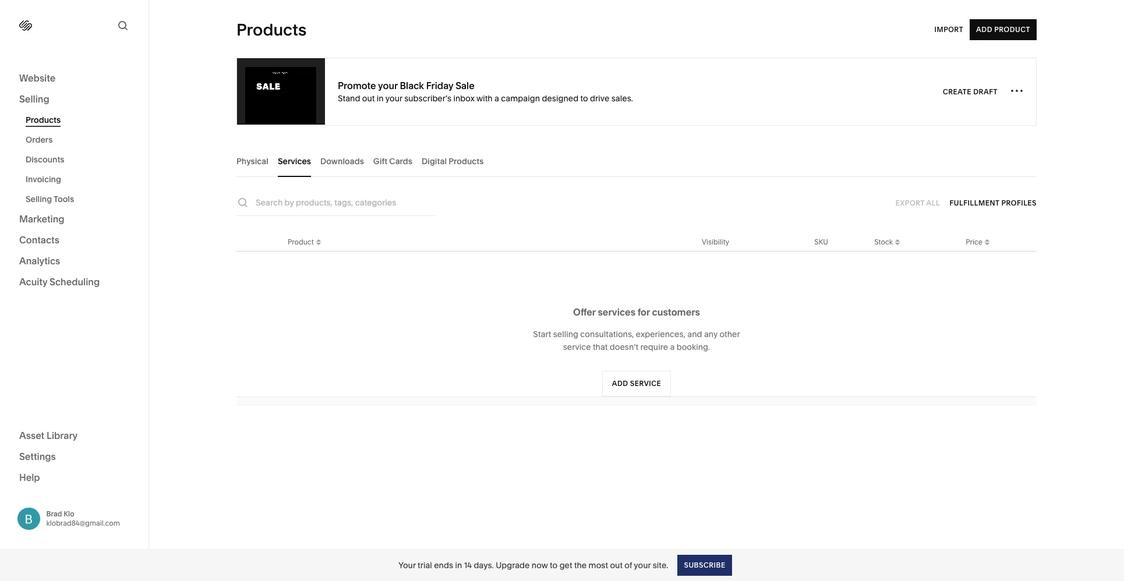 Task type: locate. For each thing, give the bounding box(es) containing it.
orders link
[[26, 130, 136, 150]]

website link
[[19, 72, 129, 86]]

service down require at bottom right
[[630, 379, 662, 388]]

selling
[[19, 93, 49, 105], [26, 194, 52, 205]]

stock
[[875, 237, 893, 246]]

your trial ends in 14 days. upgrade now to get the most out of your site.
[[399, 560, 669, 571]]

add right import
[[977, 25, 993, 34]]

campaign
[[501, 93, 540, 103]]

marketing link
[[19, 213, 129, 227]]

export
[[896, 198, 925, 207]]

of
[[625, 560, 632, 571]]

1 vertical spatial out
[[610, 560, 623, 571]]

add product
[[977, 25, 1031, 34]]

your right of
[[634, 560, 651, 571]]

0 vertical spatial in
[[377, 93, 384, 103]]

tab list
[[237, 145, 1037, 177]]

downloads button
[[320, 145, 364, 177]]

services button
[[278, 145, 311, 177]]

service inside button
[[630, 379, 662, 388]]

in inside promote your black friday sale stand out in your subscriber's inbox with a campaign designed to drive sales.
[[377, 93, 384, 103]]

0 horizontal spatial out
[[362, 93, 375, 103]]

1 horizontal spatial to
[[581, 93, 588, 103]]

0 horizontal spatial add
[[612, 379, 628, 388]]

tab list containing physical
[[237, 145, 1037, 177]]

0 vertical spatial service
[[563, 342, 591, 353]]

to left drive
[[581, 93, 588, 103]]

a down the experiences,
[[670, 342, 675, 353]]

0 horizontal spatial product
[[288, 237, 314, 246]]

1 vertical spatial to
[[550, 560, 558, 571]]

your left black in the top left of the page
[[378, 80, 398, 91]]

1 vertical spatial add
[[612, 379, 628, 388]]

offer services for customers
[[573, 306, 700, 318]]

products
[[237, 20, 307, 40], [26, 115, 61, 125], [449, 156, 484, 166]]

selling tools
[[26, 194, 74, 205]]

trial
[[418, 560, 432, 571]]

out
[[362, 93, 375, 103], [610, 560, 623, 571]]

selling inside 'link'
[[19, 93, 49, 105]]

1 horizontal spatial add
[[977, 25, 993, 34]]

add product button
[[970, 19, 1037, 40]]

out inside promote your black friday sale stand out in your subscriber's inbox with a campaign designed to drive sales.
[[362, 93, 375, 103]]

out left of
[[610, 560, 623, 571]]

0 vertical spatial your
[[378, 80, 398, 91]]

physical
[[237, 156, 269, 166]]

consultations,
[[581, 329, 634, 340]]

selling for selling
[[19, 93, 49, 105]]

1 vertical spatial service
[[630, 379, 662, 388]]

import
[[935, 25, 964, 34]]

friday
[[426, 80, 454, 91]]

0 horizontal spatial products
[[26, 115, 61, 125]]

1 horizontal spatial products
[[237, 20, 307, 40]]

marketing
[[19, 213, 64, 225]]

0 vertical spatial selling
[[19, 93, 49, 105]]

2 vertical spatial products
[[449, 156, 484, 166]]

add
[[977, 25, 993, 34], [612, 379, 628, 388]]

0 vertical spatial products
[[237, 20, 307, 40]]

any
[[704, 329, 718, 340]]

cards
[[389, 156, 413, 166]]

your down black in the top left of the page
[[386, 93, 402, 103]]

selling up marketing
[[26, 194, 52, 205]]

discounts link
[[26, 150, 136, 170]]

product
[[995, 25, 1031, 34], [288, 237, 314, 246]]

price
[[966, 237, 983, 246]]

selling down 'website'
[[19, 93, 49, 105]]

add down doesn't
[[612, 379, 628, 388]]

service down selling
[[563, 342, 591, 353]]

to
[[581, 93, 588, 103], [550, 560, 558, 571]]

create draft button
[[943, 81, 998, 102]]

export all
[[896, 198, 940, 207]]

draft
[[974, 87, 998, 96]]

visibility
[[702, 237, 730, 246]]

0 vertical spatial product
[[995, 25, 1031, 34]]

with
[[477, 93, 493, 103]]

0 vertical spatial add
[[977, 25, 993, 34]]

1 vertical spatial selling
[[26, 194, 52, 205]]

subscribe
[[684, 561, 726, 570]]

create draft
[[943, 87, 998, 96]]

profiles
[[1002, 198, 1037, 207]]

1 horizontal spatial in
[[455, 560, 462, 571]]

contacts link
[[19, 234, 129, 248]]

inbox
[[454, 93, 475, 103]]

klo
[[64, 510, 74, 518]]

create
[[943, 87, 972, 96]]

1 horizontal spatial product
[[995, 25, 1031, 34]]

acuity
[[19, 276, 47, 288]]

0 horizontal spatial in
[[377, 93, 384, 103]]

0 vertical spatial to
[[581, 93, 588, 103]]

1 horizontal spatial a
[[670, 342, 675, 353]]

to left get
[[550, 560, 558, 571]]

experiences,
[[636, 329, 686, 340]]

in right 'stand'
[[377, 93, 384, 103]]

0 horizontal spatial service
[[563, 342, 591, 353]]

drive
[[590, 93, 610, 103]]

export all button
[[896, 193, 940, 214]]

your
[[378, 80, 398, 91], [386, 93, 402, 103], [634, 560, 651, 571]]

fulfillment
[[950, 198, 1000, 207]]

dropdown icon image
[[314, 236, 323, 245], [893, 236, 903, 245], [983, 236, 992, 245], [314, 239, 323, 249], [893, 239, 903, 249], [983, 239, 992, 249]]

settings
[[19, 451, 56, 462]]

0 vertical spatial out
[[362, 93, 375, 103]]

contacts
[[19, 234, 59, 246]]

0 horizontal spatial a
[[495, 93, 499, 103]]

0 vertical spatial a
[[495, 93, 499, 103]]

a right with
[[495, 93, 499, 103]]

1 horizontal spatial service
[[630, 379, 662, 388]]

1 vertical spatial products
[[26, 115, 61, 125]]

other
[[720, 329, 740, 340]]

gift cards button
[[373, 145, 413, 177]]

out down promote
[[362, 93, 375, 103]]

1 vertical spatial a
[[670, 342, 675, 353]]

selling
[[553, 329, 579, 340]]

klobrad84@gmail.com
[[46, 519, 120, 528]]

days.
[[474, 560, 494, 571]]

in left the 14
[[455, 560, 462, 571]]

in
[[377, 93, 384, 103], [455, 560, 462, 571]]

2 horizontal spatial products
[[449, 156, 484, 166]]

booking.
[[677, 342, 710, 353]]

add service button
[[602, 371, 671, 397]]

settings link
[[19, 450, 129, 464]]



Task type: vqa. For each thing, say whether or not it's contained in the screenshot.
Button Text text box
no



Task type: describe. For each thing, give the bounding box(es) containing it.
upgrade
[[496, 560, 530, 571]]

1 vertical spatial product
[[288, 237, 314, 246]]

brad
[[46, 510, 62, 518]]

products link
[[26, 110, 136, 130]]

sale
[[456, 80, 475, 91]]

1 horizontal spatial out
[[610, 560, 623, 571]]

designed
[[542, 93, 579, 103]]

Search by products, tags, categories field
[[256, 196, 435, 209]]

selling tools link
[[26, 189, 136, 209]]

a inside promote your black friday sale stand out in your subscriber's inbox with a campaign designed to drive sales.
[[495, 93, 499, 103]]

products inside digital products button
[[449, 156, 484, 166]]

help link
[[19, 471, 40, 484]]

add for add service
[[612, 379, 628, 388]]

promote
[[338, 80, 376, 91]]

analytics link
[[19, 255, 129, 269]]

and
[[688, 329, 702, 340]]

downloads
[[320, 156, 364, 166]]

tools
[[54, 194, 74, 205]]

fulfillment profiles
[[950, 198, 1037, 207]]

start selling consultations, experiences, and any other service that doesn't require a booking.
[[533, 329, 740, 353]]

the
[[574, 560, 587, 571]]

fulfillment profiles button
[[950, 193, 1037, 214]]

selling link
[[19, 93, 129, 107]]

14
[[464, 560, 472, 571]]

add for add product
[[977, 25, 993, 34]]

orders
[[26, 135, 53, 145]]

discounts
[[26, 154, 64, 165]]

to inside promote your black friday sale stand out in your subscriber's inbox with a campaign designed to drive sales.
[[581, 93, 588, 103]]

subscriber's
[[404, 93, 452, 103]]

1 vertical spatial your
[[386, 93, 402, 103]]

customers
[[652, 306, 700, 318]]

digital
[[422, 156, 447, 166]]

import button
[[935, 19, 964, 40]]

library
[[47, 430, 78, 441]]

asset library
[[19, 430, 78, 441]]

black
[[400, 80, 424, 91]]

acuity scheduling
[[19, 276, 100, 288]]

sales.
[[612, 93, 633, 103]]

products inside products 'link'
[[26, 115, 61, 125]]

selling for selling tools
[[26, 194, 52, 205]]

asset library link
[[19, 429, 129, 443]]

services
[[278, 156, 311, 166]]

help
[[19, 472, 40, 483]]

analytics
[[19, 255, 60, 267]]

all
[[927, 198, 940, 207]]

get
[[560, 560, 572, 571]]

now
[[532, 560, 548, 571]]

service inside start selling consultations, experiences, and any other service that doesn't require a booking.
[[563, 342, 591, 353]]

a inside start selling consultations, experiences, and any other service that doesn't require a booking.
[[670, 342, 675, 353]]

website
[[19, 72, 56, 84]]

1 vertical spatial in
[[455, 560, 462, 571]]

0 horizontal spatial to
[[550, 560, 558, 571]]

scheduling
[[50, 276, 100, 288]]

gift
[[373, 156, 388, 166]]

digital products button
[[422, 145, 484, 177]]

subscribe button
[[678, 555, 732, 576]]

gift cards
[[373, 156, 413, 166]]

require
[[641, 342, 668, 353]]

ends
[[434, 560, 453, 571]]

sku
[[815, 237, 829, 246]]

promote your black friday sale stand out in your subscriber's inbox with a campaign designed to drive sales.
[[338, 80, 633, 103]]

that
[[593, 342, 608, 353]]

physical button
[[237, 145, 269, 177]]

for
[[638, 306, 650, 318]]

2 vertical spatial your
[[634, 560, 651, 571]]

doesn't
[[610, 342, 639, 353]]

your
[[399, 560, 416, 571]]

add service
[[612, 379, 662, 388]]

services
[[598, 306, 636, 318]]

brad klo klobrad84@gmail.com
[[46, 510, 120, 528]]

digital products
[[422, 156, 484, 166]]

stand
[[338, 93, 360, 103]]

most
[[589, 560, 608, 571]]

asset
[[19, 430, 44, 441]]

start
[[533, 329, 551, 340]]

acuity scheduling link
[[19, 276, 129, 290]]

product inside add product button
[[995, 25, 1031, 34]]



